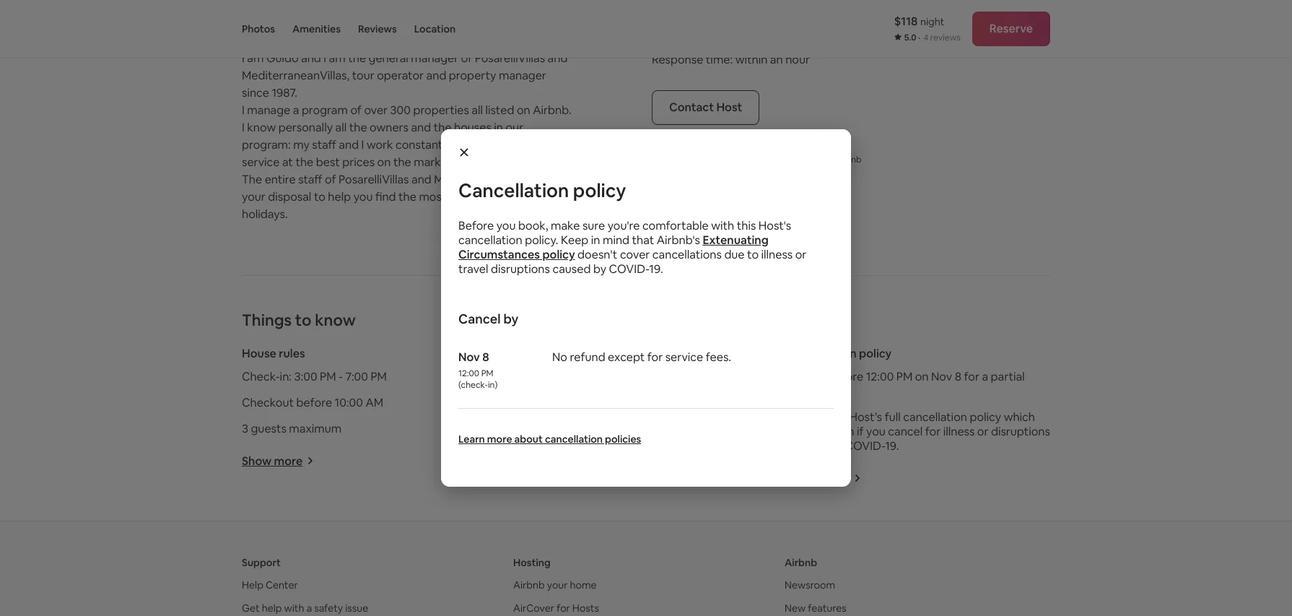 Task type: vqa. For each thing, say whether or not it's contained in the screenshot.
review
yes



Task type: describe. For each thing, give the bounding box(es) containing it.
support
[[242, 556, 281, 569]]

cancellation policy dialog
[[441, 130, 851, 486]]

0 horizontal spatial with
[[284, 601, 304, 614]]

applies
[[789, 424, 827, 439]]

to left offer
[[454, 137, 466, 152]]

for inside the review the host's full cancellation policy which applies even if you cancel for illness or disruptions caused by covid-19.
[[926, 424, 941, 439]]

airbnb for airbnb
[[785, 556, 817, 569]]

mediterraneanvillas,
[[242, 68, 350, 83]]

the down constantly
[[393, 154, 411, 170]]

your inside to protect your payment, never transfer money or communicate outside of the airbnb website or app.
[[725, 142, 743, 154]]

1 horizontal spatial manager
[[499, 68, 547, 83]]

help center
[[242, 578, 298, 591]]

of right location button
[[461, 50, 472, 66]]

which
[[1004, 409, 1036, 424]]

help center link
[[242, 578, 298, 591]]

to right "disposal"
[[314, 189, 326, 204]]

2 vertical spatial cancellation
[[545, 432, 603, 445]]

more inside cancellation policy dialog
[[487, 432, 512, 445]]

policy inside the review the host's full cancellation policy which applies even if you cancel for illness or disruptions caused by covid-19.
[[970, 409, 1002, 424]]

2 horizontal spatial show
[[789, 471, 819, 486]]

entire
[[265, 172, 296, 187]]

the
[[242, 172, 262, 187]]

policy inside the extenuating circumstances policy
[[543, 247, 575, 262]]

0 horizontal spatial show
[[242, 453, 272, 469]]

learn more about cancellation policies
[[459, 432, 642, 445]]

cancellation policy for 12:00
[[789, 346, 892, 361]]

manage
[[247, 102, 290, 118]]

of down best
[[325, 172, 336, 187]]

1987.
[[272, 85, 298, 100]]

1 horizontal spatial all
[[472, 102, 483, 118]]

1 vertical spatial staff
[[298, 172, 323, 187]]

communicate
[[721, 154, 776, 165]]

before for checkout
[[296, 395, 332, 410]]

quality
[[505, 137, 541, 152]]

host
[[717, 100, 743, 115]]

&
[[553, 346, 561, 361]]

extenuating circumstances policy
[[459, 232, 769, 262]]

1 horizontal spatial posarellivillas
[[475, 50, 545, 66]]

cancellation inside before you book, make sure you're comfortable with this host's cancellation policy. keep in mind that airbnb's
[[459, 232, 523, 247]]

host's
[[850, 409, 883, 424]]

a up personally
[[293, 102, 299, 118]]

and up constantly
[[411, 120, 431, 135]]

contact host link
[[652, 90, 760, 125]]

airbnb your home
[[513, 578, 597, 591]]

1 vertical spatial property
[[563, 346, 612, 361]]

nov inside nov 8 12:00 pm (check-in)
[[459, 349, 480, 364]]

no for no refund except for service fees.
[[552, 349, 568, 364]]

2 am from the left
[[329, 50, 346, 66]]

before you book, make sure you're comfortable with this host's cancellation policy. keep in mind that airbnb's
[[459, 218, 792, 247]]

cover
[[620, 247, 650, 262]]

you inside hi! i am guido and i am the general manager of posarellivillas and mediterraneanvillas, tour operator and property manager since 1987. i manage a program of over 300 properties all listed on airbnb. i know personally all the owners and the houses in our program: my staff and i work constantly to offer a quality service at the best prices on the market. the entire staff of posarellivillas and mediterraneanvillas is at your disposal to help you find the most suitable home for your holidays.
[[354, 189, 373, 204]]

policies
[[605, 432, 642, 445]]

houses
[[454, 120, 492, 135]]

8 inside nov 8 12:00 pm (check-in)
[[483, 349, 489, 364]]

transfer
[[808, 142, 840, 154]]

and up 'properties'
[[426, 68, 447, 83]]

the down my on the left top of the page
[[296, 154, 314, 170]]

or right money
[[710, 154, 719, 165]]

on inside cancel before 12:00 pm on nov 8 for a partial refund.
[[916, 369, 929, 384]]

program
[[302, 102, 348, 118]]

most
[[419, 189, 447, 204]]

0 horizontal spatial all
[[335, 120, 347, 135]]

location
[[414, 22, 456, 35]]

19. inside the review the host's full cancellation policy which applies even if you cancel for illness or disruptions caused by covid-19.
[[886, 438, 899, 453]]

1 horizontal spatial show
[[515, 427, 545, 443]]

properties
[[413, 102, 469, 118]]

time
[[706, 52, 730, 67]]

0 horizontal spatial show more button
[[242, 453, 314, 469]]

outside
[[777, 154, 807, 165]]

1 vertical spatial by
[[504, 310, 519, 327]]

to protect your payment, never transfer money or communicate outside of the airbnb website or app.
[[681, 142, 862, 177]]

$118
[[895, 14, 918, 29]]

cancel for cancel before 12:00 pm on nov 8 for a partial refund.
[[789, 369, 825, 384]]

the inside to protect your payment, never transfer money or communicate outside of the airbnb website or app.
[[820, 154, 833, 165]]

1 vertical spatial help
[[262, 601, 282, 614]]

about
[[515, 432, 543, 445]]

even
[[829, 424, 855, 439]]

guido
[[266, 50, 299, 66]]

hosts
[[573, 601, 599, 614]]

airbnb for airbnb your home
[[513, 578, 545, 591]]

photos button
[[242, 0, 275, 58]]

for inside hi! i am guido and i am the general manager of posarellivillas and mediterraneanvillas, tour operator and property manager since 1987. i manage a program of over 300 properties all listed on airbnb. i know personally all the owners and the houses in our program: my staff and i work constantly to offer a quality service at the best prices on the market. the entire staff of posarellivillas and mediterraneanvillas is at your disposal to help you find the most suitable home for your holidays.
[[526, 189, 542, 204]]

3
[[242, 421, 248, 436]]

i up program:
[[242, 120, 245, 135]]

house rules
[[242, 346, 305, 361]]

offer
[[468, 137, 494, 152]]

the inside the review the host's full cancellation policy which applies even if you cancel for illness or disruptions caused by covid-19.
[[829, 409, 847, 424]]

0 horizontal spatial at
[[282, 154, 293, 170]]

get help with a safety issue link
[[242, 601, 368, 614]]

or inside the review the host's full cancellation policy which applies even if you cancel for illness or disruptions caused by covid-19.
[[978, 424, 989, 439]]

19. inside doesn't cover cancellations due to illness or travel disruptions caused by covid-19.
[[649, 261, 663, 276]]

1 am from the left
[[247, 50, 264, 66]]

checkout before 10:00 am
[[242, 395, 383, 410]]

am
[[366, 395, 383, 410]]

show more for leftmost the 'show more' button
[[242, 453, 303, 469]]

constantly
[[396, 137, 452, 152]]

cancel by
[[459, 310, 519, 327]]

photos
[[242, 22, 275, 35]]

review the host's full cancellation policy which applies even if you cancel for illness or disruptions caused by covid-19.
[[789, 409, 1051, 453]]

illness inside the review the host's full cancellation policy which applies even if you cancel for illness or disruptions caused by covid-19.
[[944, 424, 975, 439]]

help
[[242, 578, 263, 591]]

1 horizontal spatial show more button
[[515, 427, 588, 443]]

listed
[[486, 102, 514, 118]]

a left the safety
[[307, 601, 312, 614]]

in:
[[280, 369, 292, 384]]

i down hi!
[[242, 50, 245, 66]]

money
[[681, 154, 708, 165]]

or left app. on the right of the page
[[714, 165, 723, 177]]

5.0
[[905, 32, 917, 43]]

nov inside cancel before 12:00 pm on nov 8 for a partial refund.
[[932, 369, 953, 384]]

3 guests maximum
[[242, 421, 342, 436]]

extenuating
[[703, 232, 769, 247]]

our
[[506, 120, 524, 135]]

the down the over at the left top of the page
[[349, 120, 367, 135]]

checkout
[[242, 395, 294, 410]]

illness inside doesn't cover cancellations due to illness or travel disruptions caused by covid-19.
[[761, 247, 793, 262]]

new features
[[785, 601, 847, 614]]

protect
[[693, 142, 723, 154]]

newsroom link
[[785, 578, 836, 591]]

before for cancel
[[828, 369, 864, 384]]

operator
[[377, 68, 424, 83]]

holidays.
[[242, 206, 288, 222]]

12:00 for 8
[[459, 367, 480, 379]]

is
[[542, 172, 550, 187]]

to up rules
[[295, 310, 312, 330]]

of inside to protect your payment, never transfer money or communicate outside of the airbnb website or app.
[[809, 154, 818, 165]]

a inside cancel before 12:00 pm on nov 8 for a partial refund.
[[982, 369, 989, 384]]

response
[[652, 52, 704, 67]]

airbnb's
[[657, 232, 700, 247]]

aircover for hosts
[[513, 601, 599, 614]]

1 horizontal spatial at
[[552, 172, 563, 187]]

-
[[339, 369, 343, 384]]

cancellation for before
[[789, 346, 857, 361]]

new features link
[[785, 601, 847, 614]]

features
[[808, 601, 847, 614]]

except
[[608, 349, 645, 364]]

website
[[681, 165, 712, 177]]

circumstances
[[459, 247, 540, 262]]

maximum
[[289, 421, 342, 436]]

the right find
[[399, 189, 417, 204]]

hi! i am guido and i am the general manager of posarellivillas and mediterraneanvillas, tour operator and property manager since 1987. i manage a program of over 300 properties all listed on airbnb. i know personally all the owners and the houses in our program: my staff and i work constantly to offer a quality service at the best prices on the market. the entire staff of posarellivillas and mediterraneanvillas is at your disposal to help you find the most suitable home for your holidays.
[[242, 33, 572, 222]]

1 horizontal spatial on
[[517, 102, 531, 118]]

pm for nov
[[481, 367, 494, 379]]

alarm
[[571, 395, 601, 410]]

you're
[[608, 218, 640, 233]]

i left work
[[361, 137, 364, 152]]

full
[[885, 409, 901, 424]]

amenities
[[292, 22, 341, 35]]

tour
[[352, 68, 375, 83]]

policy up sure
[[573, 178, 626, 203]]

know inside hi! i am guido and i am the general manager of posarellivillas and mediterraneanvillas, tour operator and property manager since 1987. i manage a program of over 300 properties all listed on airbnb. i know personally all the owners and the houses in our program: my staff and i work constantly to offer a quality service at the best prices on the market. the entire staff of posarellivillas and mediterraneanvillas is at your disposal to help you find the most suitable home for your holidays.
[[247, 120, 276, 135]]

night
[[921, 15, 945, 28]]

learn
[[459, 432, 485, 445]]

show more for middle the 'show more' button
[[515, 427, 576, 443]]



Task type: locate. For each thing, give the bounding box(es) containing it.
manager up listed
[[499, 68, 547, 83]]

for inside cancel before 12:00 pm on nov 8 for a partial refund.
[[964, 369, 980, 384]]

service inside cancellation policy dialog
[[666, 349, 704, 364]]

on down work
[[377, 154, 391, 170]]

0 vertical spatial manager
[[411, 50, 459, 66]]

of left the over at the left top of the page
[[351, 102, 362, 118]]

help right the get
[[262, 601, 282, 614]]

12:00
[[459, 367, 480, 379], [866, 369, 894, 384]]

airbnb up newsroom
[[785, 556, 817, 569]]

no smoke alarm
[[515, 395, 601, 410]]

suitable
[[449, 189, 491, 204]]

pm up the full
[[897, 369, 913, 384]]

cancellation up book,
[[459, 178, 569, 203]]

cancellation right the full
[[904, 409, 968, 424]]

and up most
[[412, 172, 432, 187]]

illness right cancel
[[944, 424, 975, 439]]

1 vertical spatial before
[[296, 395, 332, 410]]

know up - at the bottom of page
[[315, 310, 356, 330]]

0 vertical spatial staff
[[312, 137, 336, 152]]

no left the "smoke"
[[515, 395, 530, 410]]

disruptions down partial on the bottom right of the page
[[991, 424, 1051, 439]]

·
[[919, 32, 921, 43]]

if
[[857, 424, 864, 439]]

disruptions
[[491, 261, 550, 276], [991, 424, 1051, 439]]

8 up in)
[[483, 349, 489, 364]]

8 left partial on the bottom right of the page
[[955, 369, 962, 384]]

2 vertical spatial show more
[[789, 471, 850, 486]]

show more for the right the 'show more' button
[[789, 471, 850, 486]]

in inside hi! i am guido and i am the general manager of posarellivillas and mediterraneanvillas, tour operator and property manager since 1987. i manage a program of over 300 properties all listed on airbnb. i know personally all the owners and the houses in our program: my staff and i work constantly to offer a quality service at the best prices on the market. the entire staff of posarellivillas and mediterraneanvillas is at your disposal to help you find the most suitable home for your holidays.
[[494, 120, 503, 135]]

pm right 7:00
[[371, 369, 387, 384]]

you left book,
[[497, 218, 516, 233]]

cancel inside cancellation policy dialog
[[459, 310, 501, 327]]

cancellation policy for book,
[[459, 178, 626, 203]]

0 vertical spatial know
[[247, 120, 276, 135]]

0 horizontal spatial cancellation
[[459, 178, 569, 203]]

0 horizontal spatial manager
[[411, 50, 459, 66]]

the down 'properties'
[[434, 120, 452, 135]]

prices
[[343, 154, 375, 170]]

pm
[[481, 367, 494, 379], [320, 369, 336, 384], [371, 369, 387, 384], [897, 369, 913, 384]]

know up program:
[[247, 120, 276, 135]]

on up our
[[517, 102, 531, 118]]

show down the "smoke"
[[515, 427, 545, 443]]

no right safety at left
[[552, 349, 568, 364]]

pm for cancel
[[897, 369, 913, 384]]

and up prices at the left of page
[[339, 137, 359, 152]]

more for middle the 'show more' button
[[548, 427, 576, 443]]

1 vertical spatial cancellation
[[904, 409, 968, 424]]

on up the review the host's full cancellation policy which applies even if you cancel for illness or disruptions caused by covid-19.
[[916, 369, 929, 384]]

payment,
[[745, 142, 782, 154]]

1 horizontal spatial am
[[329, 50, 346, 66]]

to
[[681, 142, 691, 154]]

program:
[[242, 137, 291, 152]]

1 horizontal spatial know
[[315, 310, 356, 330]]

for right except
[[648, 349, 663, 364]]

help down best
[[328, 189, 351, 204]]

2 vertical spatial show more button
[[789, 471, 861, 486]]

help
[[328, 189, 351, 204], [262, 601, 282, 614]]

property up listed
[[449, 68, 496, 83]]

1 horizontal spatial airbnb
[[785, 556, 817, 569]]

1 vertical spatial service
[[666, 349, 704, 364]]

am down hi!
[[247, 50, 264, 66]]

1 vertical spatial caused
[[789, 438, 827, 453]]

0 horizontal spatial posarellivillas
[[339, 172, 409, 187]]

cancellation policy inside dialog
[[459, 178, 626, 203]]

things to know
[[242, 310, 356, 330]]

0 vertical spatial illness
[[761, 247, 793, 262]]

your up aircover for hosts
[[547, 578, 568, 591]]

0 vertical spatial show
[[515, 427, 545, 443]]

pm inside cancel before 12:00 pm on nov 8 for a partial refund.
[[897, 369, 913, 384]]

in left mind
[[591, 232, 600, 247]]

0 vertical spatial caused
[[553, 261, 591, 276]]

book,
[[518, 218, 548, 233]]

0 horizontal spatial help
[[262, 601, 282, 614]]

illness down host's
[[761, 247, 793, 262]]

contact host
[[669, 100, 743, 115]]

caused
[[553, 261, 591, 276], [789, 438, 827, 453]]

at up the entire
[[282, 154, 293, 170]]

more right 'learn' at the bottom of page
[[487, 432, 512, 445]]

response time : within an hour
[[652, 52, 810, 67]]

0 vertical spatial 19.
[[649, 261, 663, 276]]

cancel before 12:00 pm on nov 8 for a partial refund.
[[789, 369, 1025, 398]]

0 vertical spatial home
[[493, 189, 524, 204]]

to inside doesn't cover cancellations due to illness or travel disruptions caused by covid-19.
[[747, 247, 759, 262]]

of
[[461, 50, 472, 66], [351, 102, 362, 118], [809, 154, 818, 165], [325, 172, 336, 187]]

cancel down travel
[[459, 310, 501, 327]]

5.0 · 4 reviews
[[905, 32, 961, 43]]

and up mediterraneanvillas,
[[301, 50, 321, 66]]

0 horizontal spatial am
[[247, 50, 264, 66]]

12:00 for before
[[866, 369, 894, 384]]

0 horizontal spatial covid-
[[609, 261, 649, 276]]

12:00 left in)
[[459, 367, 480, 379]]

show down 3
[[242, 453, 272, 469]]

covid- inside doesn't cover cancellations due to illness or travel disruptions caused by covid-19.
[[609, 261, 649, 276]]

1 vertical spatial illness
[[944, 424, 975, 439]]

mind
[[603, 232, 630, 247]]

the left if
[[829, 409, 847, 424]]

in inside before you book, make sure you're comfortable with this host's cancellation policy. keep in mind that airbnb's
[[591, 232, 600, 247]]

aircover for hosts link
[[513, 601, 599, 614]]

service left fees.
[[666, 349, 704, 364]]

reviews
[[931, 32, 961, 43]]

more down even
[[821, 471, 850, 486]]

i down amenities
[[324, 50, 327, 66]]

2 horizontal spatial you
[[867, 424, 886, 439]]

$118 night
[[895, 14, 945, 29]]

1 horizontal spatial with
[[711, 218, 735, 233]]

to
[[454, 137, 466, 152], [314, 189, 326, 204], [747, 247, 759, 262], [295, 310, 312, 330]]

0 vertical spatial you
[[354, 189, 373, 204]]

0 vertical spatial service
[[242, 154, 280, 170]]

reserve button
[[973, 12, 1051, 46]]

more for leftmost the 'show more' button
[[274, 453, 303, 469]]

more down no smoke alarm at the bottom of page
[[548, 427, 576, 443]]

by inside the review the host's full cancellation policy which applies even if you cancel for illness or disruptions caused by covid-19.
[[830, 438, 843, 453]]

0 horizontal spatial airbnb
[[513, 578, 545, 591]]

1 vertical spatial show more button
[[242, 453, 314, 469]]

cancellation up travel
[[459, 232, 523, 247]]

the
[[348, 50, 366, 66], [349, 120, 367, 135], [434, 120, 452, 135], [820, 154, 833, 165], [296, 154, 314, 170], [393, 154, 411, 170], [399, 189, 417, 204], [829, 409, 847, 424]]

disruptions down policy. at the left top of page
[[491, 261, 550, 276]]

covid- down the host's
[[845, 438, 886, 453]]

1 horizontal spatial property
[[563, 346, 612, 361]]

0 horizontal spatial cancellation policy
[[459, 178, 626, 203]]

1 vertical spatial on
[[377, 154, 391, 170]]

1 vertical spatial show more
[[242, 453, 303, 469]]

an
[[770, 52, 783, 67]]

you left find
[[354, 189, 373, 204]]

new
[[785, 601, 806, 614]]

service inside hi! i am guido and i am the general manager of posarellivillas and mediterraneanvillas, tour operator and property manager since 1987. i manage a program of over 300 properties all listed on airbnb. i know personally all the owners and the houses in our program: my staff and i work constantly to offer a quality service at the best prices on the market. the entire staff of posarellivillas and mediterraneanvillas is at your disposal to help you find the most suitable home for your holidays.
[[242, 154, 280, 170]]

cancel
[[888, 424, 923, 439]]

1 horizontal spatial 8
[[955, 369, 962, 384]]

for left hosts
[[557, 601, 570, 614]]

disposal
[[268, 189, 312, 204]]

1 horizontal spatial cancellation
[[789, 346, 857, 361]]

you right if
[[867, 424, 886, 439]]

1 vertical spatial airbnb
[[785, 556, 817, 569]]

the right never
[[820, 154, 833, 165]]

and
[[301, 50, 321, 66], [548, 50, 568, 66], [426, 68, 447, 83], [411, 120, 431, 135], [339, 137, 359, 152], [412, 172, 432, 187]]

pm inside nov 8 12:00 pm (check-in)
[[481, 367, 494, 379]]

no inside cancellation policy dialog
[[552, 349, 568, 364]]

for right cancel
[[926, 424, 941, 439]]

nov up the review the host's full cancellation policy which applies even if you cancel for illness or disruptions caused by covid-19.
[[932, 369, 953, 384]]

smoke
[[533, 395, 568, 410]]

by down mind
[[594, 261, 607, 276]]

or inside doesn't cover cancellations due to illness or travel disruptions caused by covid-19.
[[796, 247, 807, 262]]

1 horizontal spatial by
[[594, 261, 607, 276]]

1 horizontal spatial caused
[[789, 438, 827, 453]]

nov up "(check-"
[[459, 349, 480, 364]]

1 vertical spatial all
[[335, 120, 347, 135]]

travel
[[459, 261, 489, 276]]

pm left - at the bottom of page
[[320, 369, 336, 384]]

for left partial on the bottom right of the page
[[964, 369, 980, 384]]

2 horizontal spatial show more button
[[789, 471, 861, 486]]

property inside hi! i am guido and i am the general manager of posarellivillas and mediterraneanvillas, tour operator and property manager since 1987. i manage a program of over 300 properties all listed on airbnb. i know personally all the owners and the houses in our program: my staff and i work constantly to offer a quality service at the best prices on the market. the entire staff of posarellivillas and mediterraneanvillas is at your disposal to help you find the most suitable home for your holidays.
[[449, 68, 496, 83]]

2 horizontal spatial on
[[916, 369, 929, 384]]

and up airbnb. at left
[[548, 50, 568, 66]]

general
[[369, 50, 409, 66]]

reviews button
[[358, 0, 397, 58]]

policy down make
[[543, 247, 575, 262]]

1 vertical spatial nov
[[932, 369, 953, 384]]

0 vertical spatial before
[[828, 369, 864, 384]]

your down "is"
[[544, 189, 568, 204]]

0 vertical spatial cancellation policy
[[459, 178, 626, 203]]

0 horizontal spatial you
[[354, 189, 373, 204]]

show more button down even
[[789, 471, 861, 486]]

2 horizontal spatial show more
[[789, 471, 850, 486]]

no refund except for service fees.
[[552, 349, 732, 364]]

keep
[[561, 232, 589, 247]]

home
[[493, 189, 524, 204], [570, 578, 597, 591]]

all up houses
[[472, 102, 483, 118]]

1 horizontal spatial cancellation
[[545, 432, 603, 445]]

since
[[242, 85, 269, 100]]

you inside before you book, make sure you're comfortable with this host's cancellation policy. keep in mind that airbnb's
[[497, 218, 516, 233]]

illness
[[761, 247, 793, 262], [944, 424, 975, 439]]

1 vertical spatial you
[[497, 218, 516, 233]]

refund.
[[789, 383, 827, 398]]

0 vertical spatial show more button
[[515, 427, 588, 443]]

a right offer
[[496, 137, 503, 152]]

never
[[784, 142, 807, 154]]

0 vertical spatial on
[[517, 102, 531, 118]]

1 vertical spatial at
[[552, 172, 563, 187]]

disruptions inside the review the host's full cancellation policy which applies even if you cancel for illness or disruptions caused by covid-19.
[[991, 424, 1051, 439]]

service down program:
[[242, 154, 280, 170]]

12:00 inside nov 8 12:00 pm (check-in)
[[459, 367, 480, 379]]

8 inside cancel before 12:00 pm on nov 8 for a partial refund.
[[955, 369, 962, 384]]

1 horizontal spatial service
[[666, 349, 704, 364]]

cancellation policy up book,
[[459, 178, 626, 203]]

covid- inside the review the host's full cancellation policy which applies even if you cancel for illness or disruptions caused by covid-19.
[[845, 438, 886, 453]]

2 horizontal spatial by
[[830, 438, 843, 453]]

i down since
[[242, 102, 245, 118]]

1 vertical spatial with
[[284, 601, 304, 614]]

0 horizontal spatial service
[[242, 154, 280, 170]]

1 vertical spatial show
[[242, 453, 272, 469]]

before
[[459, 218, 494, 233]]

safety
[[314, 601, 343, 614]]

more for the right the 'show more' button
[[821, 471, 850, 486]]

best
[[316, 154, 340, 170]]

3:00
[[294, 369, 317, 384]]

1 horizontal spatial cancellation policy
[[789, 346, 892, 361]]

posarellivillas up listed
[[475, 50, 545, 66]]

check-
[[242, 369, 280, 384]]

cancellation for you
[[459, 178, 569, 203]]

0 horizontal spatial on
[[377, 154, 391, 170]]

1 vertical spatial know
[[315, 310, 356, 330]]

(check-
[[459, 379, 488, 390]]

home inside hi! i am guido and i am the general manager of posarellivillas and mediterraneanvillas, tour operator and property manager since 1987. i manage a program of over 300 properties all listed on airbnb. i know personally all the owners and the houses in our program: my staff and i work constantly to offer a quality service at the best prices on the market. the entire staff of posarellivillas and mediterraneanvillas is at your disposal to help you find the most suitable home for your holidays.
[[493, 189, 524, 204]]

1 vertical spatial cancel
[[789, 369, 825, 384]]

0 horizontal spatial in
[[494, 120, 503, 135]]

0 horizontal spatial home
[[493, 189, 524, 204]]

1 vertical spatial in
[[591, 232, 600, 247]]

1 horizontal spatial in
[[591, 232, 600, 247]]

airbnb inside to protect your payment, never transfer money or communicate outside of the airbnb website or app.
[[835, 154, 862, 165]]

home up hosts
[[570, 578, 597, 591]]

caused inside the review the host's full cancellation policy which applies even if you cancel for illness or disruptions caused by covid-19.
[[789, 438, 827, 453]]

caused inside doesn't cover cancellations due to illness or travel disruptions caused by covid-19.
[[553, 261, 591, 276]]

pm down cancel by in the left bottom of the page
[[481, 367, 494, 379]]

1 horizontal spatial help
[[328, 189, 351, 204]]

your down the
[[242, 189, 266, 204]]

1 vertical spatial manager
[[499, 68, 547, 83]]

show down applies
[[789, 471, 819, 486]]

0 horizontal spatial by
[[504, 310, 519, 327]]

you inside the review the host's full cancellation policy which applies even if you cancel for illness or disruptions caused by covid-19.
[[867, 424, 886, 439]]

0 vertical spatial in
[[494, 120, 503, 135]]

1 horizontal spatial no
[[552, 349, 568, 364]]

center
[[266, 578, 298, 591]]

with left this
[[711, 218, 735, 233]]

cancellation policy up refund.
[[789, 346, 892, 361]]

the up 'tour'
[[348, 50, 366, 66]]

or left which
[[978, 424, 989, 439]]

0 vertical spatial airbnb
[[835, 154, 862, 165]]

show more button down guests on the left of page
[[242, 453, 314, 469]]

2 vertical spatial you
[[867, 424, 886, 439]]

policy up cancel before 12:00 pm on nov 8 for a partial refund. on the bottom of the page
[[859, 346, 892, 361]]

1 vertical spatial no
[[515, 395, 530, 410]]

before
[[828, 369, 864, 384], [296, 395, 332, 410]]

reviews
[[358, 22, 397, 35]]

with
[[711, 218, 735, 233], [284, 601, 304, 614]]

manager down location
[[411, 50, 459, 66]]

things
[[242, 310, 292, 330]]

by inside doesn't cover cancellations due to illness or travel disruptions caused by covid-19.
[[594, 261, 607, 276]]

2 vertical spatial airbnb
[[513, 578, 545, 591]]

1 horizontal spatial home
[[570, 578, 597, 591]]

1 vertical spatial 19.
[[886, 438, 899, 453]]

no
[[552, 349, 568, 364], [515, 395, 530, 410]]

due
[[725, 247, 745, 262]]

a left partial on the bottom right of the page
[[982, 369, 989, 384]]

aircover
[[513, 601, 555, 614]]

1 horizontal spatial you
[[497, 218, 516, 233]]

owners
[[370, 120, 409, 135]]

guests
[[251, 421, 287, 436]]

for
[[526, 189, 542, 204], [648, 349, 663, 364], [964, 369, 980, 384], [926, 424, 941, 439], [557, 601, 570, 614]]

this
[[737, 218, 756, 233]]

0 vertical spatial cancel
[[459, 310, 501, 327]]

help inside hi! i am guido and i am the general manager of posarellivillas and mediterraneanvillas, tour operator and property manager since 1987. i manage a program of over 300 properties all listed on airbnb. i know personally all the owners and the houses in our program: my staff and i work constantly to offer a quality service at the best prices on the market. the entire staff of posarellivillas and mediterraneanvillas is at your disposal to help you find the most suitable home for your holidays.
[[328, 189, 351, 204]]

with inside before you book, make sure you're comfortable with this host's cancellation policy. keep in mind that airbnb's
[[711, 218, 735, 233]]

19.
[[649, 261, 663, 276], [886, 438, 899, 453]]

caused down keep
[[553, 261, 591, 276]]

newsroom
[[785, 578, 836, 591]]

12:00 inside cancel before 12:00 pm on nov 8 for a partial refund.
[[866, 369, 894, 384]]

hosting
[[513, 556, 551, 569]]

a
[[293, 102, 299, 118], [496, 137, 503, 152], [982, 369, 989, 384], [307, 601, 312, 614]]

of right outside
[[809, 154, 818, 165]]

show more button down the "smoke"
[[515, 427, 588, 443]]

cancellation down alarm
[[545, 432, 603, 445]]

cancellation inside the review the host's full cancellation policy which applies even if you cancel for illness or disruptions caused by covid-19.
[[904, 409, 968, 424]]

before inside cancel before 12:00 pm on nov 8 for a partial refund.
[[828, 369, 864, 384]]

policy left which
[[970, 409, 1002, 424]]

19. down the full
[[886, 438, 899, 453]]

cancellation inside dialog
[[459, 178, 569, 203]]

0 vertical spatial cancellation
[[459, 232, 523, 247]]

19. down that
[[649, 261, 663, 276]]

0 horizontal spatial nov
[[459, 349, 480, 364]]

1 vertical spatial disruptions
[[991, 424, 1051, 439]]

0 vertical spatial posarellivillas
[[475, 50, 545, 66]]

manager
[[411, 50, 459, 66], [499, 68, 547, 83]]

am down amenities
[[329, 50, 346, 66]]

safety
[[515, 346, 550, 361]]

cancel for cancel by
[[459, 310, 501, 327]]

2 horizontal spatial airbnb
[[835, 154, 862, 165]]

airbnb down hosting
[[513, 578, 545, 591]]

or right due
[[796, 247, 807, 262]]

12:00 up the full
[[866, 369, 894, 384]]

doesn't cover cancellations due to illness or travel disruptions caused by covid-19.
[[459, 247, 807, 276]]

find
[[375, 189, 396, 204]]

disruptions inside doesn't cover cancellations due to illness or travel disruptions caused by covid-19.
[[491, 261, 550, 276]]

0 vertical spatial covid-
[[609, 261, 649, 276]]

airbnb your home link
[[513, 578, 597, 591]]

1 vertical spatial posarellivillas
[[339, 172, 409, 187]]

1 horizontal spatial before
[[828, 369, 864, 384]]

1 horizontal spatial 19.
[[886, 438, 899, 453]]

pm for check-
[[320, 369, 336, 384]]

7:00
[[346, 369, 368, 384]]

by
[[594, 261, 607, 276], [504, 310, 519, 327], [830, 438, 843, 453]]

no for no smoke alarm
[[515, 395, 530, 410]]

for inside cancellation policy dialog
[[648, 349, 663, 364]]

property right &
[[563, 346, 612, 361]]

0 vertical spatial 8
[[483, 349, 489, 364]]

1 horizontal spatial illness
[[944, 424, 975, 439]]

rules
[[279, 346, 305, 361]]

cancel inside cancel before 12:00 pm on nov 8 for a partial refund.
[[789, 369, 825, 384]]

0 horizontal spatial before
[[296, 395, 332, 410]]

cancel up review
[[789, 369, 825, 384]]



